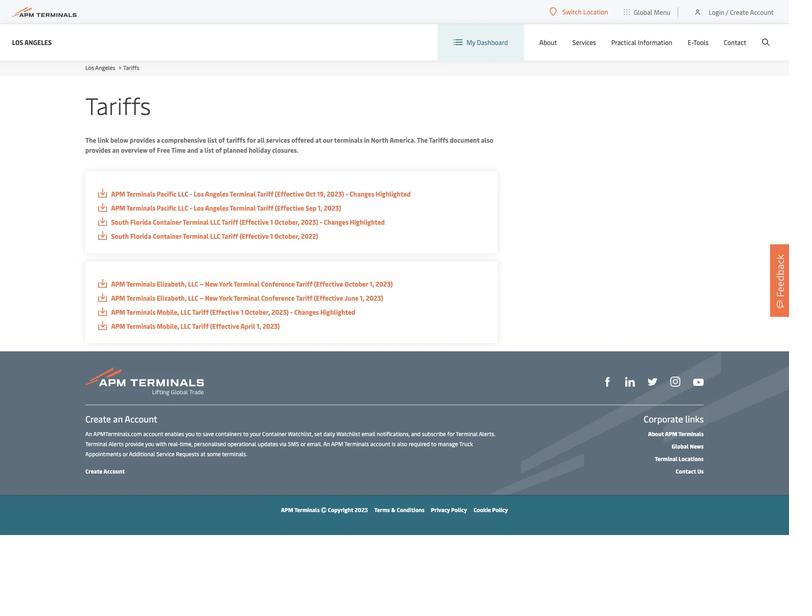 Task type: locate. For each thing, give the bounding box(es) containing it.
1 down apm terminals elizabeth, llc – new york terminal conference tariff (effective june 1, 2023)
[[241, 308, 243, 317]]

1 vertical spatial york
[[219, 294, 232, 303]]

south for south florida container terminal llc tariff (effective 1 october, 2023) - changes highlighted
[[111, 218, 129, 227]]

llc
[[178, 190, 188, 198], [178, 204, 188, 213], [210, 218, 220, 227], [210, 232, 220, 241], [188, 280, 198, 289], [188, 294, 198, 303], [181, 308, 191, 317], [181, 322, 191, 331]]

(effective down apm terminals pacific llc - los angeles terminal tariff (effective oct 19, 2023) - changes highlighted link
[[275, 204, 304, 213]]

(effective left june
[[314, 294, 343, 303]]

tariffs inside the link below provides a comprehensive list of tariffs for all services offered at our terminals in north america. the tariffs document also provides an overview of free time and a list of planned holiday closures.
[[429, 136, 448, 145]]

0 vertical spatial elizabeth,
[[157, 280, 187, 289]]

1 vertical spatial mobile,
[[157, 322, 179, 331]]

account
[[143, 431, 163, 438], [370, 441, 390, 448]]

or
[[300, 441, 306, 448], [123, 451, 128, 459]]

1 vertical spatial new
[[205, 294, 218, 303]]

you left "with"
[[145, 441, 154, 448]]

and inside an apmterminals.com account enables you to save containers to your container watchlist, set daily watchlist email notifications, and subscribe for terminal alerts. terminal alerts provide you with real-time, personalised operational updates via sms or email. an apm terminals account is also required to manage truck appointments or additional service requests at some terminals.
[[411, 431, 421, 438]]

1 vertical spatial create
[[85, 413, 111, 426]]

florida
[[130, 218, 151, 227], [130, 232, 151, 241]]

1 horizontal spatial policy
[[492, 507, 508, 515]]

1 horizontal spatial contact
[[724, 38, 746, 47]]

global inside button
[[634, 7, 652, 16]]

an down "daily"
[[323, 441, 330, 448]]

global news link
[[672, 443, 704, 451]]

apm for apm terminals pacific llc - los angeles terminal tariff (effective oct 19, 2023) - changes highlighted
[[111, 190, 125, 198]]

tariff down apm terminals pacific llc - los angeles terminal tariff (effective sep 1, 2023)
[[222, 218, 238, 227]]

privacy
[[431, 507, 450, 515]]

2023) right october at left
[[376, 280, 393, 289]]

1 vertical spatial pacific
[[157, 204, 177, 213]]

2 policy from the left
[[492, 507, 508, 515]]

1 pacific from the top
[[157, 190, 177, 198]]

policy right 'cookie'
[[492, 507, 508, 515]]

login
[[709, 7, 724, 16]]

0 vertical spatial for
[[247, 136, 256, 145]]

(effective down apm terminals elizabeth, llc – new york terminal conference tariff (effective june 1, 2023)
[[210, 308, 239, 317]]

list
[[207, 136, 217, 145], [204, 146, 214, 155]]

0 vertical spatial october,
[[274, 218, 300, 227]]

tariff inside apm terminals mobile, llc tariff (effective 1 october, 2023) - changes highlighted link
[[192, 308, 209, 317]]

tariffs left document
[[429, 136, 448, 145]]

2 south from the top
[[111, 232, 129, 241]]

0 vertical spatial an
[[112, 146, 119, 155]]

llc for apm terminals mobile, llc tariff (effective april 1, 2023)
[[181, 322, 191, 331]]

about button
[[539, 24, 557, 60]]

1 vertical spatial provides
[[85, 146, 111, 155]]

0 vertical spatial york
[[219, 280, 232, 289]]

- down apm terminals elizabeth, llc – new york terminal conference tariff (effective june 1, 2023) link
[[290, 308, 293, 317]]

1 horizontal spatial also
[[481, 136, 493, 145]]

1 vertical spatial list
[[204, 146, 214, 155]]

1 vertical spatial at
[[201, 451, 206, 459]]

list right the a
[[204, 146, 214, 155]]

1 vertical spatial october,
[[274, 232, 300, 241]]

contact us
[[676, 468, 704, 476]]

1 horizontal spatial about
[[648, 431, 664, 438]]

mobile, for apm terminals mobile, llc tariff (effective 1 october, 2023) - changes highlighted
[[157, 308, 179, 317]]

of left tariffs
[[218, 136, 225, 145]]

2 vertical spatial container
[[262, 431, 287, 438]]

2 mobile, from the top
[[157, 322, 179, 331]]

1 vertical spatial florida
[[130, 232, 151, 241]]

cookie policy
[[474, 507, 508, 515]]

provides down link
[[85, 146, 111, 155]]

2 florida from the top
[[130, 232, 151, 241]]

2023) inside "link"
[[263, 322, 280, 331]]

0 vertical spatial account
[[750, 7, 774, 16]]

2 vertical spatial 1
[[241, 308, 243, 317]]

- inside apm terminals pacific llc - los angeles terminal tariff (effective sep 1, 2023) link
[[190, 204, 192, 213]]

and left the a
[[187, 146, 198, 155]]

0 horizontal spatial for
[[247, 136, 256, 145]]

0 vertical spatial florida
[[130, 218, 151, 227]]

tariff inside south florida container terminal llc tariff (effective 1 october, 2022) link
[[222, 232, 238, 241]]

2023) right april
[[263, 322, 280, 331]]

policy right privacy
[[451, 507, 467, 515]]

llc for apm terminals pacific llc - los angeles terminal tariff (effective sep 1, 2023)
[[178, 204, 188, 213]]

florida for south florida container terminal llc tariff (effective 1 october, 2023) - changes highlighted
[[130, 218, 151, 227]]

for left all
[[247, 136, 256, 145]]

1 vertical spatial 1
[[270, 232, 273, 241]]

apm inside "link"
[[111, 322, 125, 331]]

1 new from the top
[[205, 280, 218, 289]]

1 horizontal spatial provides
[[130, 136, 155, 145]]

my dashboard button
[[454, 24, 508, 60]]

about apm terminals link
[[648, 431, 704, 438]]

pacific inside apm terminals pacific llc - los angeles terminal tariff (effective oct 19, 2023) - changes highlighted link
[[157, 190, 177, 198]]

to left "your" at the left
[[243, 431, 249, 438]]

0 horizontal spatial at
[[201, 451, 206, 459]]

- down "19,"
[[320, 218, 322, 227]]

account
[[750, 7, 774, 16], [125, 413, 157, 426], [103, 468, 125, 476]]

0 horizontal spatial contact
[[676, 468, 696, 476]]

1 elizabeth, from the top
[[157, 280, 187, 289]]

april
[[241, 322, 255, 331]]

pacific for apm terminals pacific llc - los angeles terminal tariff (effective sep 1, 2023)
[[157, 204, 177, 213]]

1 south from the top
[[111, 218, 129, 227]]

tariff up apm terminals pacific llc - los angeles terminal tariff (effective sep 1, 2023) link
[[257, 190, 273, 198]]

an up apmterminals.com
[[113, 413, 123, 426]]

1 vertical spatial and
[[411, 431, 421, 438]]

0 vertical spatial and
[[187, 146, 198, 155]]

an down the below
[[112, 146, 119, 155]]

2 conference from the top
[[261, 294, 295, 303]]

0 vertical spatial global
[[634, 7, 652, 16]]

policy for cookie policy
[[492, 507, 508, 515]]

and up required
[[411, 431, 421, 438]]

0 vertical spatial new
[[205, 280, 218, 289]]

1 vertical spatial changes
[[324, 218, 348, 227]]

1 vertical spatial contact
[[676, 468, 696, 476]]

apm terminals mobile, llc tariff (effective 1 october, 2023) - changes highlighted
[[111, 308, 355, 317]]

0 vertical spatial contact
[[724, 38, 746, 47]]

create down appointments
[[85, 468, 102, 476]]

create up apmterminals.com
[[85, 413, 111, 426]]

2 new from the top
[[205, 294, 218, 303]]

1 policy from the left
[[451, 507, 467, 515]]

- up apm terminals pacific llc - los angeles terminal tariff (effective sep 1, 2023)
[[190, 190, 192, 198]]

contact for contact us
[[676, 468, 696, 476]]

(effective down apm terminals mobile, llc tariff (effective 1 october, 2023) - changes highlighted
[[210, 322, 239, 331]]

list left tariffs
[[207, 136, 217, 145]]

terminals inside "link"
[[126, 322, 155, 331]]

at left our
[[315, 136, 321, 145]]

tariff
[[257, 190, 273, 198], [257, 204, 273, 213], [222, 218, 238, 227], [222, 232, 238, 241], [296, 280, 312, 289], [296, 294, 312, 303], [192, 308, 209, 317], [192, 322, 209, 331]]

an
[[112, 146, 119, 155], [113, 413, 123, 426]]

york up apm terminals elizabeth, llc – new york terminal conference tariff (effective june 1, 2023)
[[219, 280, 232, 289]]

instagram image
[[670, 377, 680, 387]]

policy
[[451, 507, 467, 515], [492, 507, 508, 515]]

global up 'terminal locations' link
[[672, 443, 689, 451]]

terminal locations
[[655, 456, 704, 463]]

1 horizontal spatial at
[[315, 136, 321, 145]]

to down subscribe
[[431, 441, 437, 448]]

(effective up apm terminals pacific llc - los angeles terminal tariff (effective sep 1, 2023) link
[[275, 190, 304, 198]]

requests
[[176, 451, 199, 459]]

1, right sep
[[318, 204, 322, 213]]

1 vertical spatial south
[[111, 232, 129, 241]]

the link below provides a comprehensive list of tariffs for all services offered at our terminals in north america. the tariffs document also provides an overview of free time and a list of planned holiday closures.
[[85, 136, 493, 155]]

&
[[391, 507, 396, 515]]

policy for privacy policy
[[451, 507, 467, 515]]

1 vertical spatial an
[[323, 441, 330, 448]]

2023) right "19,"
[[327, 190, 344, 198]]

tariffs up the below
[[85, 89, 151, 121]]

2023)
[[327, 190, 344, 198], [324, 204, 341, 213], [301, 218, 318, 227], [376, 280, 393, 289], [366, 294, 383, 303], [271, 308, 289, 317], [263, 322, 280, 331]]

feedback button
[[770, 245, 789, 317]]

set
[[314, 431, 322, 438]]

also right document
[[481, 136, 493, 145]]

1, inside "link"
[[257, 322, 261, 331]]

for up the manage
[[447, 431, 455, 438]]

terminal
[[230, 190, 256, 198], [230, 204, 256, 213], [183, 218, 209, 227], [183, 232, 209, 241], [234, 280, 260, 289], [234, 294, 260, 303], [456, 431, 478, 438], [85, 441, 107, 448], [655, 456, 677, 463]]

account up "with"
[[143, 431, 163, 438]]

account right "/"
[[750, 7, 774, 16]]

2 elizabeth, from the top
[[157, 294, 187, 303]]

1 vertical spatial account
[[125, 413, 157, 426]]

1 down south florida container terminal llc tariff (effective 1 october, 2023) - changes highlighted link
[[270, 232, 273, 241]]

also
[[481, 136, 493, 145], [397, 441, 407, 448]]

at
[[315, 136, 321, 145], [201, 451, 206, 459]]

0 vertical spatial changes
[[350, 190, 374, 198]]

updates
[[258, 441, 278, 448]]

1 vertical spatial an
[[113, 413, 123, 426]]

1 vertical spatial container
[[153, 232, 182, 241]]

of
[[218, 136, 225, 145], [149, 146, 155, 155], [215, 146, 222, 155]]

account left is
[[370, 441, 390, 448]]

october, for 2023)
[[274, 218, 300, 227]]

1 horizontal spatial the
[[417, 136, 428, 145]]

2 vertical spatial tariffs
[[429, 136, 448, 145]]

- right "19,"
[[346, 190, 348, 198]]

for inside an apmterminals.com account enables you to save containers to your container watchlist, set daily watchlist email notifications, and subscribe for terminal alerts. terminal alerts provide you with real-time, personalised operational updates via sms or email. an apm terminals account is also required to manage truck appointments or additional service requests at some terminals.
[[447, 431, 455, 438]]

apm inside an apmterminals.com account enables you to save containers to your container watchlist, set daily watchlist email notifications, and subscribe for terminal alerts. terminal alerts provide you with real-time, personalised operational updates via sms or email. an apm terminals account is also required to manage truck appointments or additional service requests at some terminals.
[[331, 441, 343, 448]]

tariff up "apm terminals mobile, llc tariff (effective april 1, 2023)"
[[192, 308, 209, 317]]

- inside south florida container terminal llc tariff (effective 1 october, 2023) - changes highlighted link
[[320, 218, 322, 227]]

about for about apm terminals
[[648, 431, 664, 438]]

0 vertical spatial list
[[207, 136, 217, 145]]

tariff up apm terminals elizabeth, llc – new york terminal conference tariff (effective june 1, 2023) link
[[296, 280, 312, 289]]

0 horizontal spatial you
[[145, 441, 154, 448]]

october, down apm terminals pacific llc - los angeles terminal tariff (effective sep 1, 2023) link
[[274, 218, 300, 227]]

provides up overview
[[130, 136, 155, 145]]

privacy policy link
[[431, 507, 467, 515]]

1 horizontal spatial global
[[672, 443, 689, 451]]

apm terminals pacific llc - los angeles terminal tariff (effective sep 1, 2023)
[[111, 204, 341, 213]]

2 vertical spatial october,
[[245, 308, 270, 317]]

(effective down south florida container terminal llc tariff (effective 1 october, 2023) - changes highlighted
[[240, 232, 269, 241]]

create
[[730, 7, 749, 16], [85, 413, 111, 426], [85, 468, 102, 476]]

e-
[[688, 38, 693, 47]]

2 york from the top
[[219, 294, 232, 303]]

llc for apm terminals elizabeth, llc – new york terminal conference tariff (effective october 1, 2023)
[[188, 280, 198, 289]]

2 horizontal spatial changes
[[350, 190, 374, 198]]

highlighted
[[376, 190, 411, 198], [350, 218, 385, 227], [320, 308, 355, 317]]

us
[[697, 468, 704, 476]]

2 – from the top
[[200, 294, 204, 303]]

or right sms
[[300, 441, 306, 448]]

1 vertical spatial conference
[[261, 294, 295, 303]]

0 vertical spatial south
[[111, 218, 129, 227]]

1 mobile, from the top
[[157, 308, 179, 317]]

tariff inside apm terminals elizabeth, llc – new york terminal conference tariff (effective june 1, 2023) link
[[296, 294, 312, 303]]

apm for apm terminals ⓒ copyright 2023
[[281, 507, 293, 515]]

or down alerts at the bottom of the page
[[123, 451, 128, 459]]

1 vertical spatial elizabeth,
[[157, 294, 187, 303]]

conference
[[261, 280, 295, 289], [261, 294, 295, 303]]

tariffs right >
[[123, 64, 139, 72]]

1 horizontal spatial or
[[300, 441, 306, 448]]

dashboard
[[477, 38, 508, 47]]

2023
[[355, 507, 368, 515]]

0 horizontal spatial provides
[[85, 146, 111, 155]]

2 vertical spatial changes
[[294, 308, 319, 317]]

0 vertical spatial 1
[[270, 218, 273, 227]]

0 horizontal spatial account
[[143, 431, 163, 438]]

create for create account
[[85, 468, 102, 476]]

(effective down apm terminals pacific llc - los angeles terminal tariff (effective oct 19, 2023) - changes highlighted at the top of the page
[[240, 218, 269, 227]]

manage
[[438, 441, 458, 448]]

1 down apm terminals pacific llc - los angeles terminal tariff (effective sep 1, 2023) link
[[270, 218, 273, 227]]

0 horizontal spatial changes
[[294, 308, 319, 317]]

pacific inside apm terminals pacific llc - los angeles terminal tariff (effective sep 1, 2023) link
[[157, 204, 177, 213]]

terminals for apm terminals mobile, llc tariff (effective april 1, 2023)
[[126, 322, 155, 331]]

0 vertical spatial container
[[153, 218, 182, 227]]

0 horizontal spatial or
[[123, 451, 128, 459]]

changes
[[350, 190, 374, 198], [324, 218, 348, 227], [294, 308, 319, 317]]

0 vertical spatial mobile,
[[157, 308, 179, 317]]

the left link
[[85, 136, 96, 145]]

los
[[12, 38, 23, 46], [85, 64, 94, 72], [194, 190, 204, 198], [194, 204, 204, 213]]

1 vertical spatial los angeles link
[[85, 64, 115, 72]]

tariff down apm terminals mobile, llc tariff (effective 1 october, 2023) - changes highlighted
[[192, 322, 209, 331]]

conference up apm terminals elizabeth, llc – new york terminal conference tariff (effective june 1, 2023) link
[[261, 280, 295, 289]]

privacy policy
[[431, 507, 467, 515]]

1 horizontal spatial and
[[411, 431, 421, 438]]

0 vertical spatial pacific
[[157, 190, 177, 198]]

tariff down apm terminals elizabeth, llc – new york terminal conference tariff (effective october 1, 2023) link
[[296, 294, 312, 303]]

1 vertical spatial for
[[447, 431, 455, 438]]

1 vertical spatial you
[[145, 441, 154, 448]]

0 horizontal spatial the
[[85, 136, 96, 145]]

apm terminals mobile, llc tariff (effective april 1, 2023)
[[111, 322, 280, 331]]

0 vertical spatial also
[[481, 136, 493, 145]]

contact down login / create account link
[[724, 38, 746, 47]]

2 vertical spatial create
[[85, 468, 102, 476]]

truck
[[459, 441, 473, 448]]

a
[[200, 146, 203, 155]]

south florida container terminal llc tariff (effective 1 october, 2023) - changes highlighted link
[[97, 217, 486, 227]]

tariff down apm terminals pacific llc - los angeles terminal tariff (effective oct 19, 2023) - changes highlighted at the top of the page
[[257, 204, 273, 213]]

the right america. in the top of the page
[[417, 136, 428, 145]]

elizabeth,
[[157, 280, 187, 289], [157, 294, 187, 303]]

container
[[153, 218, 182, 227], [153, 232, 182, 241], [262, 431, 287, 438]]

about
[[539, 38, 557, 47], [648, 431, 664, 438]]

global menu
[[634, 7, 670, 16]]

- up south florida container terminal llc tariff (effective 1 october, 2022)
[[190, 204, 192, 213]]

to left save
[[196, 431, 201, 438]]

1 vertical spatial about
[[648, 431, 664, 438]]

1, right june
[[360, 294, 364, 303]]

>
[[119, 64, 122, 72]]

october, down south florida container terminal llc tariff (effective 1 october, 2023) - changes highlighted link
[[274, 232, 300, 241]]

0 horizontal spatial global
[[634, 7, 652, 16]]

october, for 2022)
[[274, 232, 300, 241]]

apm terminals ⓒ copyright 2023
[[281, 507, 368, 515]]

1 – from the top
[[200, 280, 204, 289]]

19,
[[317, 190, 325, 198]]

apm terminals elizabeth, llc – new york terminal conference tariff (effective june 1, 2023)
[[111, 294, 383, 303]]

of left free
[[149, 146, 155, 155]]

login / create account
[[709, 7, 774, 16]]

0 horizontal spatial policy
[[451, 507, 467, 515]]

contact us link
[[676, 468, 704, 476]]

york up apm terminals mobile, llc tariff (effective 1 october, 2023) - changes highlighted
[[219, 294, 232, 303]]

1 horizontal spatial los angeles link
[[85, 64, 115, 72]]

los angeles link
[[12, 37, 52, 47], [85, 64, 115, 72]]

north
[[371, 136, 388, 145]]

apm terminals elizabeth, llc – new york terminal conference tariff (effective october 1, 2023)
[[111, 280, 393, 289]]

(effective inside "link"
[[210, 322, 239, 331]]

in
[[364, 136, 370, 145]]

1 horizontal spatial for
[[447, 431, 455, 438]]

llc for apm terminals mobile, llc tariff (effective 1 october, 2023) - changes highlighted
[[181, 308, 191, 317]]

appointments
[[85, 451, 121, 459]]

account down appointments
[[103, 468, 125, 476]]

about left services dropdown button
[[539, 38, 557, 47]]

apmt footer logo image
[[85, 368, 204, 396]]

global left menu
[[634, 7, 652, 16]]

0 horizontal spatial to
[[196, 431, 201, 438]]

tariffs
[[123, 64, 139, 72], [85, 89, 151, 121], [429, 136, 448, 145]]

1, right april
[[257, 322, 261, 331]]

0 horizontal spatial an
[[85, 431, 92, 438]]

container for south florida container terminal llc tariff (effective 1 october, 2022)
[[153, 232, 182, 241]]

container inside an apmterminals.com account enables you to save containers to your container watchlist, set daily watchlist email notifications, and subscribe for terminal alerts. terminal alerts provide you with real-time, personalised operational updates via sms or email. an apm terminals account is also required to manage truck appointments or additional service requests at some terminals.
[[262, 431, 287, 438]]

2 the from the left
[[417, 136, 428, 145]]

fill 44 link
[[648, 377, 657, 387]]

0 vertical spatial or
[[300, 441, 306, 448]]

below
[[110, 136, 128, 145]]

terms
[[374, 507, 390, 515]]

terminals for apm terminals elizabeth, llc – new york terminal conference tariff (effective october 1, 2023)
[[126, 280, 155, 289]]

account up provide
[[125, 413, 157, 426]]

1 horizontal spatial you
[[185, 431, 195, 438]]

0 vertical spatial an
[[85, 431, 92, 438]]

enables
[[165, 431, 184, 438]]

our
[[323, 136, 333, 145]]

cookie policy link
[[474, 507, 508, 515]]

also right is
[[397, 441, 407, 448]]

0 vertical spatial about
[[539, 38, 557, 47]]

my
[[467, 38, 475, 47]]

alerts.
[[479, 431, 495, 438]]

0 horizontal spatial and
[[187, 146, 198, 155]]

save
[[203, 431, 214, 438]]

for
[[247, 136, 256, 145], [447, 431, 455, 438]]

instagram link
[[670, 377, 680, 387]]

tariff down south florida container terminal llc tariff (effective 1 october, 2023) - changes highlighted
[[222, 232, 238, 241]]

0 vertical spatial account
[[143, 431, 163, 438]]

1 conference from the top
[[261, 280, 295, 289]]

new for apm terminals elizabeth, llc – new york terminal conference tariff (effective october 1, 2023)
[[205, 280, 218, 289]]

mobile, inside "link"
[[157, 322, 179, 331]]

also inside the link below provides a comprehensive list of tariffs for all services offered at our terminals in north america. the tariffs document also provides an overview of free time and a list of planned holiday closures.
[[481, 136, 493, 145]]

an
[[85, 431, 92, 438], [323, 441, 330, 448]]

apm
[[111, 190, 125, 198], [111, 204, 125, 213], [111, 280, 125, 289], [111, 294, 125, 303], [111, 308, 125, 317], [111, 322, 125, 331], [665, 431, 677, 438], [331, 441, 343, 448], [281, 507, 293, 515]]

1 vertical spatial –
[[200, 294, 204, 303]]

terminals for apm terminals mobile, llc tariff (effective 1 october, 2023) - changes highlighted
[[126, 308, 155, 317]]

terminals for apm terminals pacific llc - los angeles terminal tariff (effective sep 1, 2023)
[[126, 204, 155, 213]]

services button
[[572, 24, 596, 60]]

1 for 2022)
[[270, 232, 273, 241]]

planned
[[223, 146, 247, 155]]

contact down 'locations'
[[676, 468, 696, 476]]

terminals for apm terminals pacific llc - los angeles terminal tariff (effective oct 19, 2023) - changes highlighted
[[126, 190, 155, 198]]

june
[[344, 294, 358, 303]]

create right "/"
[[730, 7, 749, 16]]

2023) up the 2022)
[[301, 218, 318, 227]]

llc inside "link"
[[181, 322, 191, 331]]

0 vertical spatial at
[[315, 136, 321, 145]]

terminals
[[126, 190, 155, 198], [126, 204, 155, 213], [126, 280, 155, 289], [126, 294, 155, 303], [126, 308, 155, 317], [126, 322, 155, 331], [678, 431, 704, 438], [344, 441, 369, 448], [294, 507, 320, 515]]

at left "some"
[[201, 451, 206, 459]]

october, up april
[[245, 308, 270, 317]]

0 horizontal spatial also
[[397, 441, 407, 448]]

1 florida from the top
[[130, 218, 151, 227]]

an up appointments
[[85, 431, 92, 438]]

2 pacific from the top
[[157, 204, 177, 213]]

1 york from the top
[[219, 280, 232, 289]]

york for apm terminals elizabeth, llc – new york terminal conference tariff (effective june 1, 2023)
[[219, 294, 232, 303]]

conference down apm terminals elizabeth, llc – new york terminal conference tariff (effective october 1, 2023) link
[[261, 294, 295, 303]]

apm for apm terminals elizabeth, llc – new york terminal conference tariff (effective october 1, 2023)
[[111, 280, 125, 289]]

about down corporate
[[648, 431, 664, 438]]

you up time,
[[185, 431, 195, 438]]

terms & conditions link
[[374, 507, 425, 515]]

1 vertical spatial or
[[123, 451, 128, 459]]



Task type: vqa. For each thing, say whether or not it's contained in the screenshot.
second the South from the top of the page
yes



Task type: describe. For each thing, give the bounding box(es) containing it.
create for create an account
[[85, 413, 111, 426]]

operational
[[227, 441, 256, 448]]

contact button
[[724, 24, 746, 60]]

with
[[156, 441, 167, 448]]

2 horizontal spatial to
[[431, 441, 437, 448]]

alerts
[[108, 441, 124, 448]]

at inside the link below provides a comprehensive list of tariffs for all services offered at our terminals in north america. the tariffs document also provides an overview of free time and a list of planned holiday closures.
[[315, 136, 321, 145]]

create account link
[[85, 468, 125, 476]]

e-tools button
[[688, 24, 709, 60]]

global news
[[672, 443, 704, 451]]

1 vertical spatial highlighted
[[350, 218, 385, 227]]

overview
[[121, 146, 148, 155]]

corporate
[[644, 413, 683, 426]]

document
[[450, 136, 480, 145]]

switch location button
[[550, 7, 608, 16]]

/
[[726, 7, 728, 16]]

sep
[[306, 204, 316, 213]]

container for south florida container terminal llc tariff (effective 1 october, 2023) - changes highlighted
[[153, 218, 182, 227]]

terminals
[[334, 136, 363, 145]]

e-tools
[[688, 38, 709, 47]]

apm for apm terminals elizabeth, llc – new york terminal conference tariff (effective june 1, 2023)
[[111, 294, 125, 303]]

services
[[572, 38, 596, 47]]

for inside the link below provides a comprehensive list of tariffs for all services offered at our terminals in north america. the tariffs document also provides an overview of free time and a list of planned holiday closures.
[[247, 136, 256, 145]]

apm for apm terminals mobile, llc tariff (effective 1 october, 2023) - changes highlighted
[[111, 308, 125, 317]]

terminals for apm terminals ⓒ copyright 2023
[[294, 507, 320, 515]]

apm terminals elizabeth, llc – new york terminal conference tariff (effective october 1, 2023) link
[[97, 279, 486, 289]]

links
[[685, 413, 704, 426]]

apm for apm terminals pacific llc - los angeles terminal tariff (effective sep 1, 2023)
[[111, 204, 125, 213]]

terminals for apm terminals elizabeth, llc – new york terminal conference tariff (effective june 1, 2023)
[[126, 294, 155, 303]]

0 vertical spatial tariffs
[[123, 64, 139, 72]]

time,
[[180, 441, 193, 448]]

october
[[345, 280, 368, 289]]

1, right october at left
[[370, 280, 374, 289]]

personalised
[[194, 441, 226, 448]]

(effective left october at left
[[314, 280, 343, 289]]

via
[[279, 441, 286, 448]]

an apmterminals.com account enables you to save containers to your container watchlist, set daily watchlist email notifications, and subscribe for terminal alerts. terminal alerts provide you with real-time, personalised operational updates via sms or email. an apm terminals account is also required to manage truck appointments or additional service requests at some terminals.
[[85, 431, 495, 459]]

watchlist,
[[288, 431, 313, 438]]

about apm terminals
[[648, 431, 704, 438]]

linkedin image
[[625, 378, 635, 387]]

global menu button
[[616, 0, 679, 24]]

my dashboard
[[467, 38, 508, 47]]

ⓒ
[[321, 507, 327, 515]]

practical
[[611, 38, 636, 47]]

conditions
[[397, 507, 425, 515]]

apmterminals.com
[[93, 431, 142, 438]]

2023) down apm terminals elizabeth, llc – new york terminal conference tariff (effective june 1, 2023) link
[[271, 308, 289, 317]]

tariff inside apm terminals pacific llc - los angeles terminal tariff (effective sep 1, 2023) link
[[257, 204, 273, 213]]

0 vertical spatial create
[[730, 7, 749, 16]]

1 the from the left
[[85, 136, 96, 145]]

florida for south florida container terminal llc tariff (effective 1 october, 2022)
[[130, 232, 151, 241]]

youtube image
[[693, 379, 704, 386]]

free
[[157, 146, 170, 155]]

1 horizontal spatial an
[[323, 441, 330, 448]]

elizabeth, for apm terminals elizabeth, llc – new york terminal conference tariff (effective october 1, 2023)
[[157, 280, 187, 289]]

america.
[[390, 136, 416, 145]]

create an account
[[85, 413, 157, 426]]

notifications,
[[377, 431, 410, 438]]

llc for apm terminals elizabeth, llc – new york terminal conference tariff (effective june 1, 2023)
[[188, 294, 198, 303]]

0 vertical spatial provides
[[130, 136, 155, 145]]

1 horizontal spatial account
[[370, 441, 390, 448]]

los angeles > tariffs
[[85, 64, 139, 72]]

time
[[171, 146, 186, 155]]

terminal locations link
[[655, 456, 704, 463]]

apm for apm terminals mobile, llc tariff (effective april 1, 2023)
[[111, 322, 125, 331]]

los angeles
[[12, 38, 52, 46]]

- inside apm terminals mobile, llc tariff (effective 1 october, 2023) - changes highlighted link
[[290, 308, 293, 317]]

conference for october
[[261, 280, 295, 289]]

email.
[[307, 441, 322, 448]]

some
[[207, 451, 221, 459]]

apm terminals pacific llc - los angeles terminal tariff (effective sep 1, 2023) link
[[97, 203, 486, 213]]

2 vertical spatial account
[[103, 468, 125, 476]]

0 horizontal spatial los angeles link
[[12, 37, 52, 47]]

terms & conditions
[[374, 507, 425, 515]]

email
[[361, 431, 375, 438]]

holiday
[[249, 146, 271, 155]]

at inside an apmterminals.com account enables you to save containers to your container watchlist, set daily watchlist email notifications, and subscribe for terminal alerts. terminal alerts provide you with real-time, personalised operational updates via sms or email. an apm terminals account is also required to manage truck appointments or additional service requests at some terminals.
[[201, 451, 206, 459]]

switch
[[563, 7, 582, 16]]

you tube link
[[693, 377, 704, 387]]

about for about
[[539, 38, 557, 47]]

– for apm terminals elizabeth, llc – new york terminal conference tariff (effective october 1, 2023)
[[200, 280, 204, 289]]

closures.
[[272, 146, 298, 155]]

0 vertical spatial highlighted
[[376, 190, 411, 198]]

south florida container terminal llc tariff (effective 1 october, 2022)
[[111, 232, 318, 241]]

services
[[266, 136, 290, 145]]

conference for june
[[261, 294, 295, 303]]

service
[[156, 451, 175, 459]]

sms
[[288, 441, 299, 448]]

2023) down "19,"
[[324, 204, 341, 213]]

2 vertical spatial highlighted
[[320, 308, 355, 317]]

tariff inside south florida container terminal llc tariff (effective 1 october, 2023) - changes highlighted link
[[222, 218, 238, 227]]

provide
[[125, 441, 144, 448]]

york for apm terminals elizabeth, llc – new york terminal conference tariff (effective october 1, 2023)
[[219, 280, 232, 289]]

2023) down october at left
[[366, 294, 383, 303]]

pacific for apm terminals pacific llc - los angeles terminal tariff (effective oct 19, 2023) - changes highlighted
[[157, 190, 177, 198]]

is
[[392, 441, 396, 448]]

1 horizontal spatial changes
[[324, 218, 348, 227]]

– for apm terminals elizabeth, llc – new york terminal conference tariff (effective june 1, 2023)
[[200, 294, 204, 303]]

link
[[98, 136, 109, 145]]

tariffs
[[226, 136, 245, 145]]

1 vertical spatial tariffs
[[85, 89, 151, 121]]

1 for 2023)
[[270, 218, 273, 227]]

elizabeth, for apm terminals elizabeth, llc – new york terminal conference tariff (effective june 1, 2023)
[[157, 294, 187, 303]]

cookie
[[474, 507, 491, 515]]

and inside the link below provides a comprehensive list of tariffs for all services offered at our terminals in north america. the tariffs document also provides an overview of free time and a list of planned holiday closures.
[[187, 146, 198, 155]]

twitter image
[[648, 378, 657, 387]]

an inside the link below provides a comprehensive list of tariffs for all services offered at our terminals in north america. the tariffs document also provides an overview of free time and a list of planned holiday closures.
[[112, 146, 119, 155]]

all
[[257, 136, 265, 145]]

terminals.
[[222, 451, 247, 459]]

tariff inside apm terminals elizabeth, llc – new york terminal conference tariff (effective october 1, 2023) link
[[296, 280, 312, 289]]

new for apm terminals elizabeth, llc – new york terminal conference tariff (effective june 1, 2023)
[[205, 294, 218, 303]]

menu
[[654, 7, 670, 16]]

terminals inside an apmterminals.com account enables you to save containers to your container watchlist, set daily watchlist email notifications, and subscribe for terminal alerts. terminal alerts provide you with real-time, personalised operational updates via sms or email. an apm terminals account is also required to manage truck appointments or additional service requests at some terminals.
[[344, 441, 369, 448]]

tariff inside apm terminals pacific llc - los angeles terminal tariff (effective oct 19, 2023) - changes highlighted link
[[257, 190, 273, 198]]

also inside an apmterminals.com account enables you to save containers to your container watchlist, set daily watchlist email notifications, and subscribe for terminal alerts. terminal alerts provide you with real-time, personalised operational updates via sms or email. an apm terminals account is also required to manage truck appointments or additional service requests at some terminals.
[[397, 441, 407, 448]]

south for south florida container terminal llc tariff (effective 1 october, 2022)
[[111, 232, 129, 241]]

apm terminals pacific llc - los angeles terminal tariff (effective oct 19, 2023) - changes highlighted link
[[97, 189, 486, 199]]

1 horizontal spatial to
[[243, 431, 249, 438]]

practical information button
[[611, 24, 672, 60]]

practical information
[[611, 38, 672, 47]]

offered
[[291, 136, 314, 145]]

facebook image
[[603, 378, 612, 387]]

south florida container terminal llc tariff (effective 1 october, 2022) link
[[97, 231, 486, 242]]

0 vertical spatial you
[[185, 431, 195, 438]]

watchlist
[[336, 431, 360, 438]]

llc for apm terminals pacific llc - los angeles terminal tariff (effective oct 19, 2023) - changes highlighted
[[178, 190, 188, 198]]

mobile, for apm terminals mobile, llc tariff (effective april 1, 2023)
[[157, 322, 179, 331]]

global for global menu
[[634, 7, 652, 16]]

global for global news
[[672, 443, 689, 451]]

of left planned
[[215, 146, 222, 155]]

apm terminals mobile, llc tariff (effective 1 october, 2023) - changes highlighted link
[[97, 308, 486, 318]]

real-
[[168, 441, 180, 448]]

news
[[690, 443, 704, 451]]

tariff inside apm terminals mobile, llc tariff (effective april 1, 2023) "link"
[[192, 322, 209, 331]]

apm terminals pacific llc - los angeles terminal tariff (effective oct 19, 2023) - changes highlighted
[[111, 190, 411, 198]]

contact for contact
[[724, 38, 746, 47]]

switch location
[[563, 7, 608, 16]]



